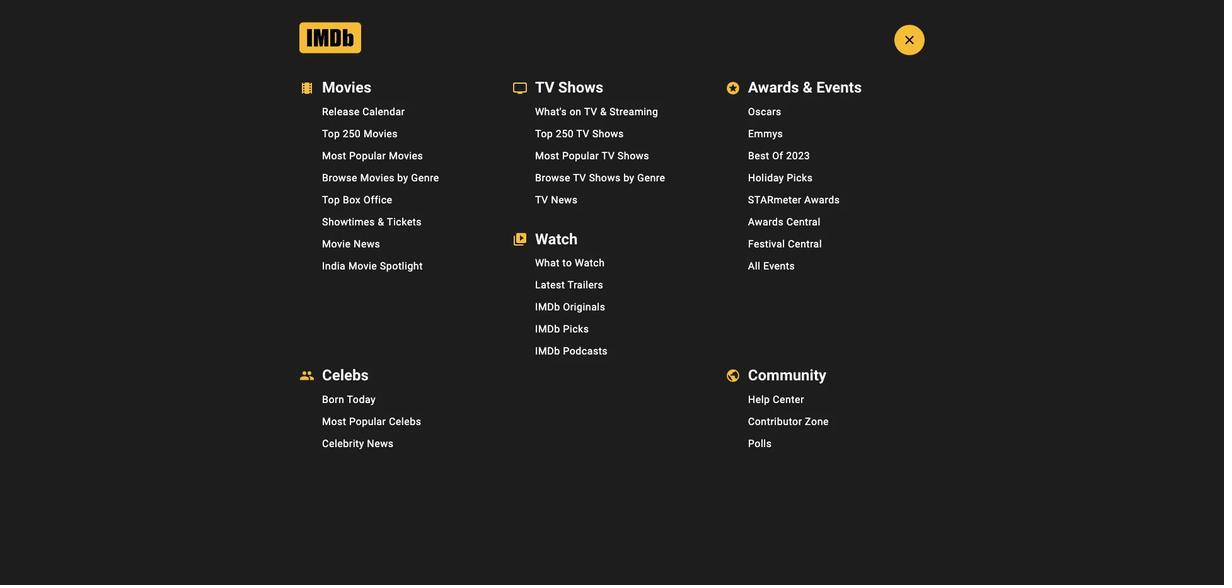 Task type: locate. For each thing, give the bounding box(es) containing it.
0 vertical spatial &
[[601, 106, 607, 118]]

showtimes & tickets
[[322, 216, 422, 228]]

explore
[[745, 189, 780, 199]]

1 vertical spatial awards
[[749, 216, 784, 228]]

contributor
[[749, 416, 803, 428]]

2 vertical spatial shows
[[589, 172, 621, 184]]

movies up office
[[361, 172, 395, 184]]

most popular movies link
[[290, 145, 503, 167]]

company
[[737, 138, 775, 148]]

the sorting hat image
[[508, 187, 571, 250]]

central for awards central
[[787, 216, 821, 228]]

1 browse from the left
[[322, 172, 358, 184]]

list image image for 2023 rewatched movies
[[737, 424, 792, 478]]

tv news
[[535, 194, 578, 206]]

2 list image image from the top
[[737, 368, 792, 422]]

of
[[817, 380, 824, 389]]

movies inside most popular movies link
[[389, 150, 423, 162]]

most for most popular celebs
[[322, 416, 347, 428]]

shows down most popular tv shows link
[[589, 172, 621, 184]]

All search field
[[328, 4, 754, 25]]

photos down 41
[[355, 148, 378, 157]]

central right lists
[[788, 238, 823, 250]]

movie
[[322, 238, 351, 250], [349, 260, 377, 272]]

0 vertical spatial 2023
[[787, 150, 811, 162]]

menu containing what to watch
[[503, 252, 716, 363]]

2 horizontal spatial &
[[769, 149, 775, 159]]

tv down top 250 tv shows link
[[602, 150, 615, 162]]

dates
[[771, 115, 795, 125]]

tv right on at the top of page
[[585, 106, 598, 118]]

1 horizontal spatial &
[[601, 106, 607, 118]]

awards
[[805, 194, 841, 206], [749, 216, 784, 228]]

imdb down imdb originals
[[535, 324, 561, 336]]

news inside movie news link
[[354, 238, 380, 250]]

richard harris in harry potter and the sorcerer's stone (2001) image
[[315, 187, 378, 250], [315, 252, 378, 315], [380, 252, 443, 315], [508, 252, 571, 315], [573, 252, 636, 315], [315, 316, 378, 379], [573, 316, 636, 379]]

watched a list of 40 titles created 11 months ago
[[798, 370, 879, 397]]

alan rickman, richard harris, ian hart, leslie phillips, daniel radcliffe, and zoë wanamaker in harry potter and the sorcerer's stone (2001) image
[[380, 187, 443, 250], [315, 380, 378, 443]]

2023 inside 'link'
[[787, 150, 811, 162]]

imdb
[[812, 238, 834, 247], [535, 302, 561, 314], [535, 324, 561, 336], [535, 346, 561, 358]]

production
[[778, 149, 822, 159]]

1 horizontal spatial 250
[[556, 128, 574, 140]]

most down showing
[[322, 150, 347, 162]]

related
[[737, 238, 767, 247]]

release
[[322, 106, 360, 118], [737, 115, 768, 125]]

browse up box
[[322, 172, 358, 184]]

menu containing help center
[[716, 389, 929, 455]]

top 250 movies link
[[290, 123, 503, 145]]

imdb down imdb picks
[[535, 346, 561, 358]]

0 horizontal spatial &
[[378, 216, 385, 228]]

celebrity
[[322, 438, 364, 450]]

top 250 tv shows link
[[503, 123, 716, 145]]

1 genre from the left
[[411, 172, 439, 184]]

india
[[322, 260, 346, 272]]

photos
[[355, 148, 378, 157], [315, 167, 350, 176]]

movies up photos (25)
[[364, 128, 398, 140]]

to:
[[342, 148, 352, 157]]

movies down zone
[[798, 435, 830, 445]]

2 250 from the left
[[556, 128, 574, 140]]

awards down holiday picks link
[[805, 194, 841, 206]]

0 vertical spatial photos
[[355, 148, 378, 157]]

0 vertical spatial shows
[[593, 128, 624, 140]]

1 horizontal spatial release
[[737, 115, 768, 125]]

news down "most popular celebs"
[[367, 438, 394, 450]]

imdb originals link
[[503, 296, 716, 319]]

browse up tv news
[[535, 172, 571, 184]]

0 horizontal spatial browse
[[322, 172, 358, 184]]

1 vertical spatial central
[[788, 238, 823, 250]]

lists
[[767, 216, 793, 231]]

2 by from the left
[[624, 172, 635, 184]]

0 vertical spatial picks
[[787, 172, 813, 184]]

most popular tv shows
[[535, 150, 650, 162]]

1 horizontal spatial browse
[[535, 172, 571, 184]]

news inside celebrity news link
[[367, 438, 394, 450]]

tv news link
[[503, 189, 716, 211]]

release up showing
[[322, 106, 360, 118]]

&
[[601, 106, 607, 118], [769, 149, 775, 159], [378, 216, 385, 228]]

1 horizontal spatial picks
[[787, 172, 813, 184]]

1 horizontal spatial by
[[624, 172, 635, 184]]

picks inside holiday picks link
[[787, 172, 813, 184]]

1 vertical spatial movie
[[349, 260, 377, 272]]

1 by from the left
[[398, 172, 409, 184]]

richard harris and maggie smith in harry potter and the sorcerer's stone (2001) image
[[508, 316, 571, 379]]

related lists from imdb users
[[737, 238, 859, 247]]

tv for 250
[[577, 128, 590, 140]]

picks for holiday picks
[[787, 172, 813, 184]]

zone
[[806, 416, 829, 428]]

by up top box office link
[[398, 172, 409, 184]]

0 horizontal spatial by
[[398, 172, 409, 184]]

1 vertical spatial picks
[[563, 324, 589, 336]]

tv down on at the top of page
[[577, 128, 590, 140]]

0 vertical spatial all
[[335, 9, 346, 20]]

1 vertical spatial news
[[354, 238, 380, 250]]

spotlight
[[380, 260, 423, 272]]

1 horizontal spatial genre
[[638, 172, 666, 184]]

most down top 250 tv shows
[[535, 150, 560, 162]]

imdb picks link
[[503, 319, 716, 341]]

1 vertical spatial shows
[[618, 150, 650, 162]]

browse for box
[[322, 172, 358, 184]]

news for tv news
[[551, 194, 578, 206]]

items
[[379, 130, 400, 139]]

browse
[[322, 172, 358, 184], [535, 172, 571, 184]]

most down born
[[322, 416, 347, 428]]

& down office
[[378, 216, 385, 228]]

today
[[347, 394, 376, 406]]

0 vertical spatial alan rickman, richard harris, ian hart, leslie phillips, daniel radcliffe, and zoë wanamaker in harry potter and the sorcerer's stone (2001) image
[[380, 187, 443, 250]]

all inside button
[[335, 9, 346, 20]]

0 horizontal spatial alan rickman, richard harris, ian hart, leslie phillips, daniel radcliffe, and zoë wanamaker in harry potter and the sorcerer's stone (2001) image
[[315, 380, 378, 443]]

what to watch
[[535, 257, 605, 269]]

events
[[764, 260, 796, 272]]

menu
[[290, 101, 503, 277], [503, 101, 716, 211], [716, 101, 929, 277], [503, 252, 716, 363], [290, 389, 503, 455], [716, 389, 929, 455]]

movie news
[[322, 238, 380, 250]]

born
[[322, 394, 345, 406]]

imdb for imdb picks
[[535, 324, 561, 336]]

all events
[[749, 260, 796, 272]]

festival central link
[[716, 233, 929, 255]]

shows down top 250 tv shows link
[[618, 150, 650, 162]]

movies for top 250 movies
[[364, 128, 398, 140]]

3 list image image from the top
[[737, 424, 792, 478]]

movies inside 2023 rewatched movies
[[798, 435, 830, 445]]

browse movies by genre link
[[290, 167, 503, 189]]

0 vertical spatial awards
[[805, 194, 841, 206]]

official sites link
[[737, 127, 788, 136]]

top for top 250 tv shows
[[535, 128, 553, 140]]

movies
[[364, 128, 398, 140], [389, 150, 423, 162], [361, 172, 395, 184], [798, 435, 830, 445]]

1 list image image from the top
[[737, 255, 792, 310]]

1 vertical spatial 2023
[[798, 426, 821, 436]]

latest trailers
[[535, 279, 604, 291]]

0 horizontal spatial awards
[[749, 216, 784, 228]]

250 up to:
[[343, 128, 361, 140]]

imdb down latest
[[535, 302, 561, 314]]

& up top 250 tv shows link
[[601, 106, 607, 118]]

top up jump
[[322, 128, 340, 140]]

popular for movies
[[349, 150, 386, 162]]

shows down what's on tv & streaming link
[[593, 128, 624, 140]]

news inside tv news link
[[551, 194, 578, 206]]

(25)
[[381, 148, 396, 157]]

most for most popular tv shows
[[535, 150, 560, 162]]

close navigation drawer image
[[903, 32, 918, 47]]

box
[[343, 194, 361, 206]]

release calendar link
[[290, 101, 503, 123]]

browse for news
[[535, 172, 571, 184]]

news down browse tv shows by genre at top
[[551, 194, 578, 206]]

awards up festival
[[749, 216, 784, 228]]

top left box
[[322, 194, 340, 206]]

help center
[[749, 394, 805, 406]]

1 vertical spatial all
[[749, 260, 761, 272]]

1 vertical spatial list image image
[[737, 368, 792, 422]]

crew
[[793, 104, 814, 114]]

0 horizontal spatial 250
[[343, 128, 361, 140]]

movies for most popular movies
[[389, 150, 423, 162]]

0 horizontal spatial genre
[[411, 172, 439, 184]]

2 vertical spatial list image image
[[737, 424, 792, 478]]

jump to:
[[320, 148, 352, 157]]

0 horizontal spatial picks
[[563, 324, 589, 336]]

company credits link
[[737, 138, 807, 148]]

top
[[322, 128, 340, 140], [535, 128, 553, 140], [322, 194, 340, 206]]

tv down browse tv shows by genre at top
[[535, 194, 549, 206]]

movies down top 250 movies link on the left top of the page
[[389, 150, 423, 162]]

by up tv news link
[[624, 172, 635, 184]]

india movie spotlight
[[322, 260, 423, 272]]

release up official
[[737, 115, 768, 125]]

movie down movie news
[[349, 260, 377, 272]]

0 vertical spatial list image image
[[737, 255, 792, 310]]

movies inside top 250 movies link
[[364, 128, 398, 140]]

list image image
[[737, 255, 792, 310], [737, 368, 792, 422], [737, 424, 792, 478]]

central
[[787, 216, 821, 228], [788, 238, 823, 250]]

movie up india
[[322, 238, 351, 250]]

0 vertical spatial news
[[551, 194, 578, 206]]

0 horizontal spatial all
[[335, 9, 346, 20]]

technical
[[737, 160, 774, 170]]

genre up tv news link
[[638, 172, 666, 184]]

popular
[[349, 150, 386, 162], [563, 150, 599, 162], [349, 416, 386, 428]]

picks up the imdb podcasts
[[563, 324, 589, 336]]

top for top box office
[[322, 194, 340, 206]]

genre down quotes
[[411, 172, 439, 184]]

celebrity news link
[[290, 433, 503, 455]]

menu containing release calendar
[[290, 101, 503, 277]]

tickets
[[387, 216, 422, 228]]

starmeter awards link
[[716, 189, 929, 211]]

all
[[355, 130, 364, 139]]

1 vertical spatial &
[[769, 149, 775, 159]]

0 vertical spatial central
[[787, 216, 821, 228]]

1 vertical spatial photos
[[315, 167, 350, 176]]

2 vertical spatial news
[[367, 438, 394, 450]]

jump
[[320, 148, 339, 157]]

250 down on at the top of page
[[556, 128, 574, 140]]

top for top 250 movies
[[322, 128, 340, 140]]

1 horizontal spatial all
[[749, 260, 761, 272]]

central up from
[[787, 216, 821, 228]]

contributor zone link
[[716, 411, 929, 433]]

richard harris stars as headmaster dumbledore image
[[573, 187, 636, 250]]

news down showtimes & tickets
[[354, 238, 380, 250]]

picks inside imdb picks link
[[563, 324, 589, 336]]

imdb for imdb podcasts
[[535, 346, 561, 358]]

top down what's
[[535, 128, 553, 140]]

& down company credits link
[[769, 149, 775, 159]]

picks up the more
[[787, 172, 813, 184]]

richard
[[364, 70, 423, 90]]

oscars link
[[716, 101, 929, 123]]

of
[[773, 150, 784, 162]]

1 horizontal spatial photos
[[355, 148, 378, 157]]

1 250 from the left
[[343, 128, 361, 140]]

photos down jump
[[315, 167, 350, 176]]

0 horizontal spatial photos
[[315, 167, 350, 176]]

starmeter
[[749, 194, 802, 206]]

news for movie news
[[354, 238, 380, 250]]

0 horizontal spatial release
[[322, 106, 360, 118]]

tv
[[585, 106, 598, 118], [577, 128, 590, 140], [602, 150, 615, 162], [573, 172, 587, 184], [535, 194, 549, 206]]

all for all
[[335, 9, 346, 20]]

showtimes & tickets link
[[290, 211, 503, 233]]

2 browse from the left
[[535, 172, 571, 184]]

1 vertical spatial alan rickman, richard harris, ian hart, leslie phillips, daniel radcliffe, and zoë wanamaker in harry potter and the sorcerer's stone (2001) image
[[315, 380, 378, 443]]

2023 rewatched movies
[[798, 426, 875, 445]]

all button
[[328, 4, 365, 25]]

list image image for watched
[[737, 368, 792, 422]]

contributor zone
[[749, 416, 829, 428]]

menu containing what's on tv & streaming
[[503, 101, 716, 211]]

news
[[551, 194, 578, 206], [354, 238, 380, 250], [367, 438, 394, 450]]



Task type: describe. For each thing, give the bounding box(es) containing it.
2023 rewatched movies link
[[798, 426, 875, 445]]

what to watch link
[[503, 252, 716, 274]]

release inside details full cast and crew release dates official sites company credits filming & production technical specs
[[737, 115, 768, 125]]

what's on tv & streaming link
[[503, 101, 716, 123]]

menu containing oscars
[[716, 101, 929, 277]]

central for festival central
[[788, 238, 823, 250]]

menu containing born today
[[290, 389, 503, 455]]

office
[[364, 194, 393, 206]]

release dates link
[[737, 115, 795, 125]]

trailers
[[568, 279, 604, 291]]

movies for 2023 rewatched movies
[[798, 435, 830, 445]]

2 vertical spatial &
[[378, 216, 385, 228]]

top box office
[[322, 194, 393, 206]]

quotes link
[[407, 148, 432, 157]]

alan rickman, robbie coltrane, warwick davis, richard harris, ian hart, maggie smith, and zoë wanamaker in harry potter and the sorcerer's stone (2001) image
[[380, 380, 443, 443]]

arrow drop down image
[[346, 7, 362, 22]]

tv for on
[[585, 106, 598, 118]]

picks for imdb picks
[[563, 324, 589, 336]]

details
[[737, 91, 769, 101]]

tv down most popular tv shows
[[573, 172, 587, 184]]

best of 2023
[[749, 150, 811, 162]]

calendar
[[363, 106, 405, 118]]

most popular movies
[[322, 150, 423, 162]]

shows for top 250 tv shows
[[593, 128, 624, 140]]

created
[[798, 388, 824, 397]]

& inside details full cast and crew release dates official sites company credits filming & production technical specs
[[769, 149, 775, 159]]

credits
[[778, 138, 807, 148]]

tv for popular
[[602, 150, 615, 162]]

holiday
[[749, 172, 785, 184]]

imdb for imdb originals
[[535, 302, 561, 314]]

most for most popular movies
[[322, 150, 347, 162]]

1 horizontal spatial alan rickman, richard harris, ian hart, leslie phillips, daniel radcliffe, and zoë wanamaker in harry potter and the sorcerer's stone (2001) image
[[380, 187, 443, 250]]

from
[[790, 238, 809, 247]]

showing all 41 items
[[320, 130, 400, 139]]

imdb down the awards central link
[[812, 238, 834, 247]]

details full cast and crew release dates official sites company credits filming & production technical specs
[[737, 91, 822, 170]]

latest trailers link
[[503, 274, 716, 296]]

born today
[[322, 394, 376, 406]]

all events link
[[716, 255, 929, 277]]

watched
[[798, 370, 838, 380]]

photos for photos (25)
[[355, 148, 378, 157]]

lists
[[770, 238, 787, 247]]

holiday picks link
[[716, 167, 929, 189]]

250 for movies
[[343, 128, 361, 140]]

harris:
[[427, 70, 477, 90]]

watched link
[[798, 370, 838, 380]]

most popular celebs link
[[290, 411, 503, 433]]

originals
[[563, 302, 606, 314]]

best
[[749, 150, 770, 162]]

top box office link
[[290, 189, 503, 211]]

full
[[737, 104, 751, 114]]

what
[[535, 257, 560, 269]]

showing
[[320, 130, 353, 139]]

cast
[[754, 104, 772, 114]]

list
[[804, 380, 815, 389]]

2023 inside 2023 rewatched movies
[[798, 426, 821, 436]]

podcasts
[[563, 346, 608, 358]]

photos link
[[355, 148, 378, 157]]

11 months ago
[[826, 388, 879, 397]]

emmys
[[749, 128, 784, 140]]

celebrity news
[[322, 438, 394, 450]]

movies inside browse movies by genre link
[[361, 172, 395, 184]]

41
[[367, 130, 376, 139]]

help center link
[[716, 389, 929, 411]]

250 for tv
[[556, 128, 574, 140]]

photos for photos
[[315, 167, 350, 176]]

browse movies by genre
[[322, 172, 439, 184]]

awards central link
[[716, 211, 929, 233]]

imdb originals
[[535, 302, 606, 314]]

more
[[782, 189, 805, 199]]

help
[[749, 394, 770, 406]]

users
[[836, 238, 859, 247]]

india movie spotlight link
[[290, 255, 503, 277]]

festival
[[749, 238, 786, 250]]

shows for most popular tv shows
[[618, 150, 650, 162]]

movie news link
[[290, 233, 503, 255]]

browse tv shows by genre link
[[503, 167, 716, 189]]

full cast and crew link
[[737, 104, 814, 114]]

watch
[[575, 257, 605, 269]]

festival central
[[749, 238, 823, 250]]

technical specs link
[[737, 160, 801, 170]]

all for all events
[[749, 260, 761, 272]]

browse tv shows by genre
[[535, 172, 666, 184]]

awards central
[[749, 216, 821, 228]]

rewatched
[[824, 426, 875, 436]]

popular for tv
[[563, 150, 599, 162]]

user
[[737, 216, 763, 231]]

holiday picks
[[749, 172, 813, 184]]

1 horizontal spatial awards
[[805, 194, 841, 206]]

photos (25)
[[355, 148, 399, 157]]

explore more
[[745, 189, 805, 199]]

a
[[798, 380, 802, 389]]

and
[[775, 104, 790, 114]]

most popular tv shows link
[[503, 145, 716, 167]]

news for celebrity news
[[367, 438, 394, 450]]

user lists
[[737, 216, 793, 231]]

celebs
[[389, 416, 422, 428]]

specs
[[777, 160, 801, 170]]

imdb picks
[[535, 324, 589, 336]]

2 genre from the left
[[638, 172, 666, 184]]

dumbledore
[[530, 70, 623, 90]]

imdb podcasts link
[[503, 341, 716, 363]]

0 vertical spatial movie
[[322, 238, 351, 250]]

sites
[[768, 127, 788, 136]]

richard harris: albus dumbledore
[[364, 70, 623, 90]]

harry potter and the sorcerer's stone (2001) poster image
[[315, 52, 358, 114]]

oscars
[[749, 106, 782, 118]]



Task type: vqa. For each thing, say whether or not it's contained in the screenshot.
'photos' to the right
yes



